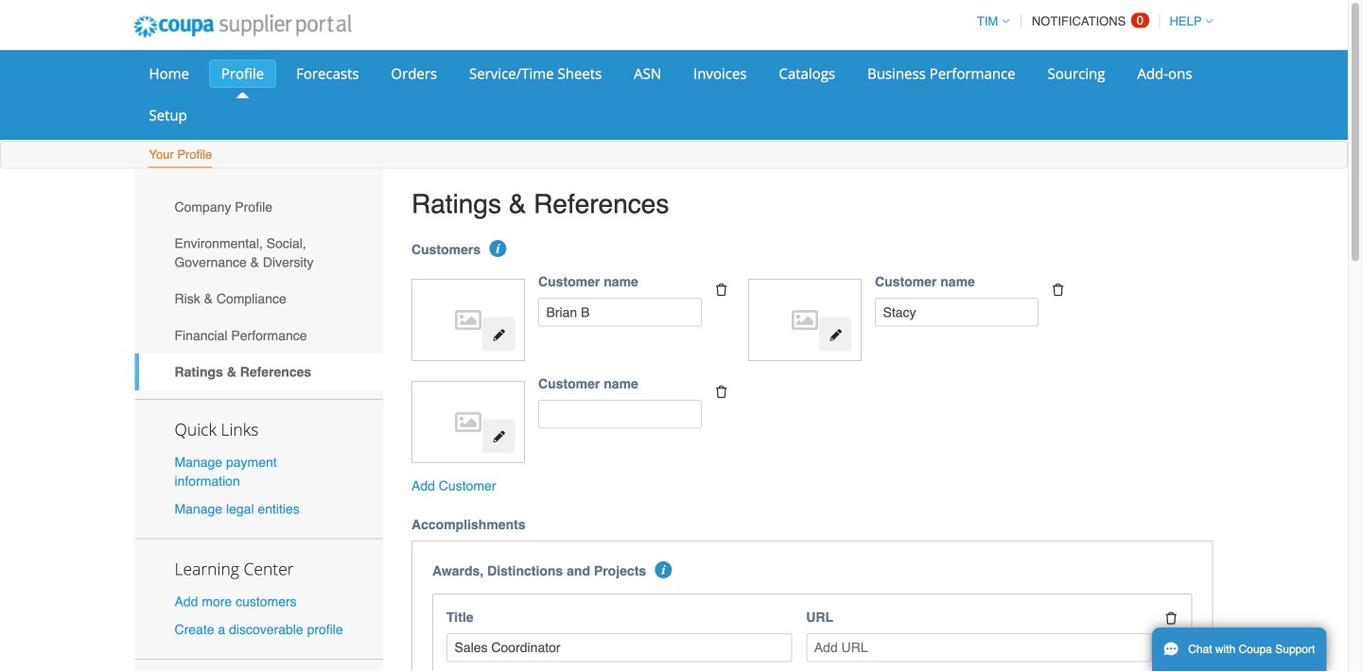 Task type: locate. For each thing, give the bounding box(es) containing it.
None text field
[[538, 298, 702, 327]]

change image image
[[492, 329, 506, 342], [829, 329, 842, 342], [492, 431, 506, 444]]

navigation
[[969, 3, 1213, 40]]

additional information image
[[490, 240, 507, 257], [655, 562, 672, 579]]

1 vertical spatial additional information image
[[655, 562, 672, 579]]

None text field
[[875, 298, 1039, 327], [538, 400, 702, 429], [875, 298, 1039, 327], [538, 400, 702, 429]]

0 vertical spatial additional information image
[[490, 240, 507, 257]]

Add title text field
[[447, 634, 792, 663]]

logo image
[[421, 289, 515, 352], [758, 289, 852, 352], [421, 391, 515, 454]]

coupa supplier portal image
[[121, 3, 364, 50]]



Task type: vqa. For each thing, say whether or not it's contained in the screenshot.
Change image corresponding to Logo
no



Task type: describe. For each thing, give the bounding box(es) containing it.
Add URL text field
[[806, 634, 1152, 663]]

1 horizontal spatial additional information image
[[655, 562, 672, 579]]

0 horizontal spatial additional information image
[[490, 240, 507, 257]]



